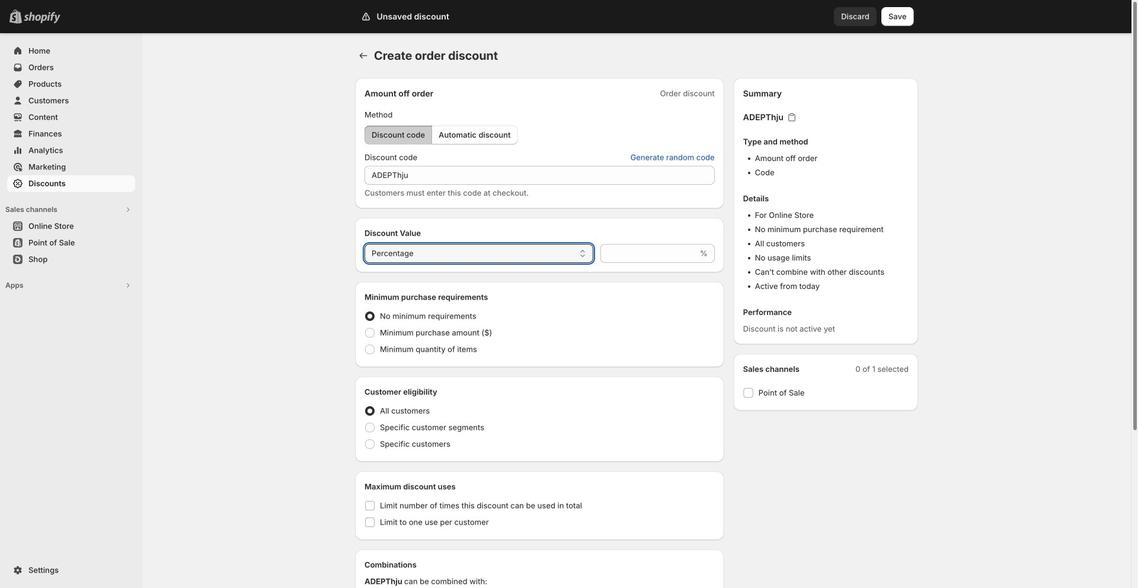 Task type: locate. For each thing, give the bounding box(es) containing it.
None text field
[[601, 244, 698, 263]]

shopify image
[[24, 12, 60, 24]]

None text field
[[365, 166, 715, 185]]



Task type: vqa. For each thing, say whether or not it's contained in the screenshot.
text field
yes



